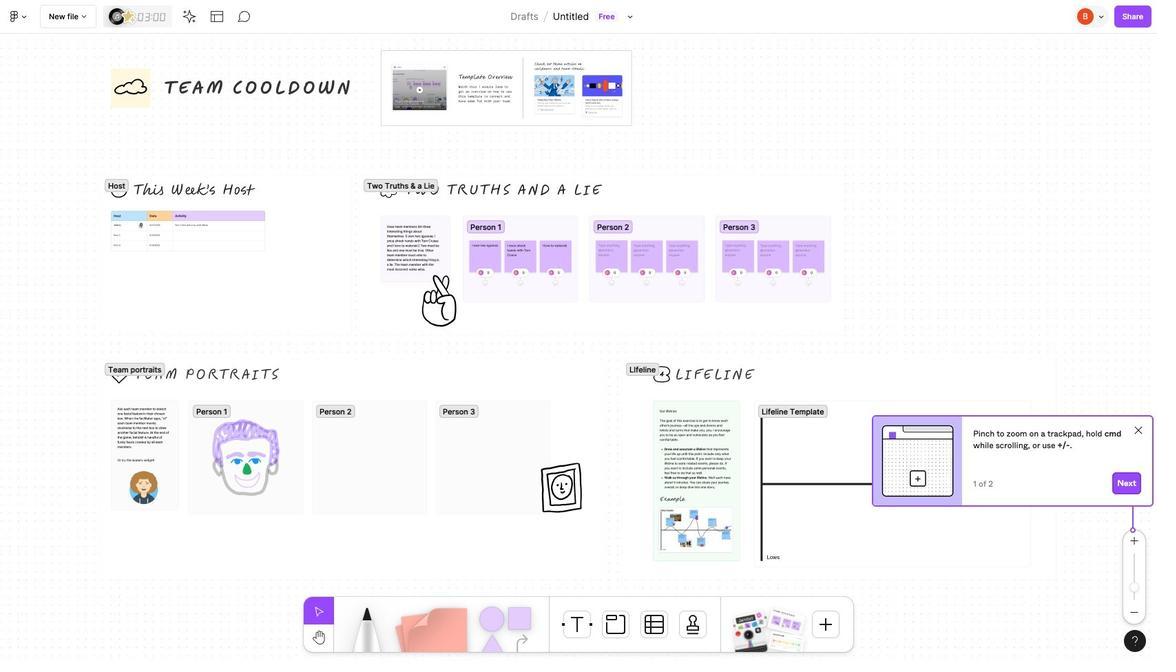 Task type: vqa. For each thing, say whether or not it's contained in the screenshot.
File name text box
yes



Task type: locate. For each thing, give the bounding box(es) containing it.
view comments image
[[238, 10, 252, 23]]

team cooldown image
[[768, 608, 806, 637]]

File name text field
[[552, 8, 590, 25]]

multiplayer tools image
[[1097, 0, 1108, 33]]



Task type: describe. For each thing, give the bounding box(es) containing it.
main toolbar region
[[0, 0, 1157, 34]]

help image
[[1133, 637, 1138, 646]]



